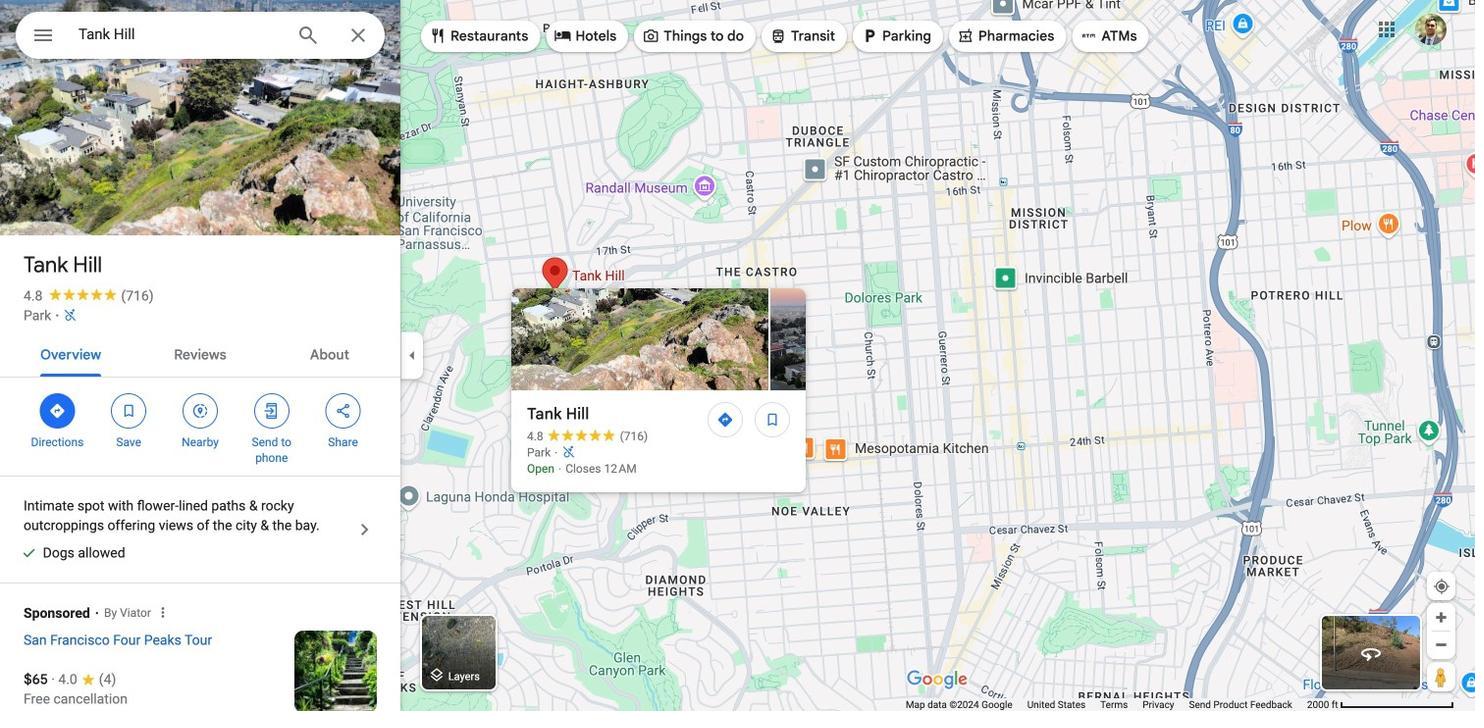 Task type: locate. For each thing, give the bounding box(es) containing it.
4.0 stars 4 reviews image
[[58, 670, 116, 690]]

zoom in image
[[1434, 610, 1449, 625]]

google maps element
[[0, 0, 1475, 712]]

None search field
[[16, 12, 385, 63]]

photo image
[[511, 289, 768, 391]]

tab list
[[0, 330, 400, 377]]

photo of tank hill image
[[0, 0, 400, 268]]

716 reviews element
[[121, 288, 154, 304]]

actions for tank hill region
[[0, 378, 400, 476]]

collapse side panel image
[[401, 345, 423, 367]]

no wheelchair accessible entrance image
[[63, 308, 78, 322]]

None field
[[79, 23, 281, 46]]

sponsored · by viator element
[[24, 592, 400, 629]]

show street view coverage image
[[1427, 662, 1455, 692]]

google account: omkar savant  
(omkar@adept.ai) image
[[1415, 14, 1447, 45]]



Task type: vqa. For each thing, say whether or not it's contained in the screenshot.
search box
yes



Task type: describe. For each thing, give the bounding box(es) containing it.
tank hill main content
[[0, 0, 400, 712]]

no wheelchair accessible entrance image
[[562, 445, 576, 459]]

none search field inside google maps element
[[16, 12, 385, 63]]

tank hill element
[[527, 402, 589, 426]]

zoom out image
[[1434, 638, 1449, 653]]

video image
[[770, 289, 1028, 391]]

street view image
[[1359, 642, 1383, 665]]

none field inside google maps element
[[79, 23, 281, 46]]

dogs allowed group
[[12, 544, 125, 563]]

show your location image
[[1433, 578, 1451, 596]]

tab list inside google maps element
[[0, 330, 400, 377]]

4.8 stars image
[[43, 288, 121, 301]]

tank hill tooltip
[[511, 289, 1475, 493]]

4.8 stars 716 reviews image
[[527, 429, 648, 445]]



